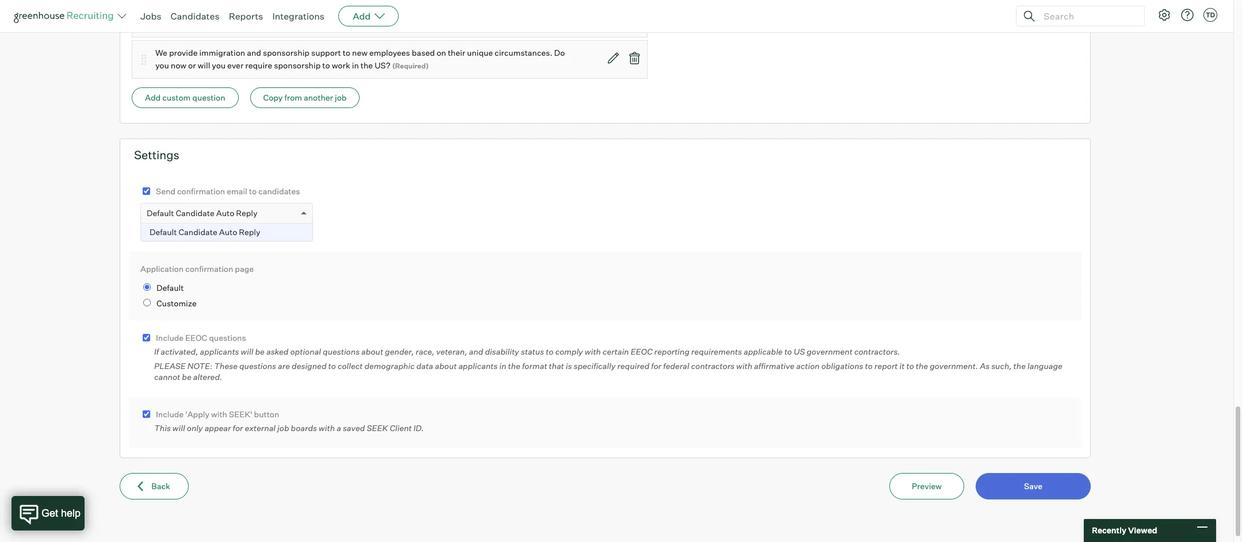 Task type: describe. For each thing, give the bounding box(es) containing it.
or
[[188, 61, 196, 70]]

collect
[[338, 361, 363, 371]]

with up the specifically
[[585, 347, 601, 357]]

customize for customize your auto-reply templates.
[[140, 231, 175, 239]]

based
[[412, 48, 435, 58]]

integrations
[[272, 10, 325, 22]]

0 vertical spatial default candidate auto reply option
[[147, 208, 258, 218]]

(required) inside are you currently authorized to work lawfully in the us? (required)
[[364, 18, 401, 27]]

we provide immigration and sponsorship support to new employees based on their unique circumstances. do you now or will you ever require sponsorship to work in the us?
[[155, 48, 565, 70]]

in inside we provide immigration and sponsorship support to new employees based on their unique circumstances. do you now or will you ever require sponsorship to work in the us?
[[352, 61, 359, 70]]

add for add
[[353, 10, 371, 22]]

customize link
[[140, 231, 175, 239]]

optional
[[290, 347, 321, 357]]

support
[[311, 48, 341, 58]]

0 vertical spatial us?
[[347, 17, 362, 27]]

the right lawfully
[[333, 17, 345, 27]]

are
[[278, 361, 290, 371]]

1 horizontal spatial be
[[255, 347, 265, 357]]

id.
[[414, 424, 424, 433]]

customize your auto-reply templates.
[[140, 231, 262, 239]]

asked
[[266, 347, 289, 357]]

for inside include 'apply with seek' button this will only appear for external job boards with a saved seek client id.
[[233, 424, 243, 433]]

save
[[1025, 482, 1043, 491]]

their
[[448, 48, 466, 58]]

are
[[155, 17, 169, 27]]

custom
[[162, 93, 191, 103]]

candidates
[[258, 187, 300, 196]]

certain
[[603, 347, 629, 357]]

customize for customize
[[157, 299, 197, 309]]

recently
[[1092, 526, 1127, 536]]

do
[[554, 48, 565, 58]]

now
[[171, 61, 186, 70]]

it
[[900, 361, 905, 371]]

reply inside list box
[[239, 227, 261, 237]]

0 horizontal spatial be
[[182, 372, 192, 382]]

application confirmation page
[[140, 264, 254, 274]]

0 vertical spatial sponsorship
[[263, 48, 310, 58]]

page
[[235, 264, 254, 274]]

activated,
[[161, 347, 198, 357]]

to down contractors.
[[865, 361, 873, 371]]

with down applicable
[[737, 361, 753, 371]]

government.
[[930, 361, 979, 371]]

demographic
[[365, 361, 415, 371]]

include 'apply with seek' button this will only appear for external job boards with a saved seek client id.
[[154, 410, 424, 433]]

seek
[[367, 424, 388, 433]]

1 vertical spatial sponsorship
[[274, 61, 321, 70]]

ever
[[227, 61, 244, 70]]

configure image
[[1158, 8, 1172, 22]]

copy from another job button
[[250, 88, 360, 108]]

save button
[[976, 473, 1091, 500]]

button
[[254, 410, 279, 419]]

authorized
[[222, 17, 262, 27]]

auto for the topmost default candidate auto reply option
[[216, 208, 234, 218]]

td
[[1206, 11, 1216, 19]]

the right such,
[[1014, 361, 1026, 371]]

0 vertical spatial default
[[147, 208, 174, 218]]

question
[[192, 93, 225, 103]]

candidates
[[171, 10, 220, 22]]

race,
[[416, 347, 435, 357]]

auto for bottommost default candidate auto reply option
[[219, 227, 237, 237]]

'apply
[[185, 410, 210, 419]]

this
[[154, 424, 171, 433]]

these
[[214, 361, 238, 371]]

circumstances.
[[495, 48, 553, 58]]

appear
[[205, 424, 231, 433]]

0 horizontal spatial eeoc
[[185, 333, 207, 343]]

applicable
[[744, 347, 783, 357]]

1 horizontal spatial you
[[170, 17, 184, 27]]

and inside we provide immigration and sponsorship support to new employees based on their unique circumstances. do you now or will you ever require sponsorship to work in the us?
[[247, 48, 261, 58]]

reports link
[[229, 10, 263, 22]]

currently
[[186, 17, 220, 27]]

your
[[176, 231, 191, 239]]

settings
[[134, 148, 179, 162]]

us? inside we provide immigration and sponsorship support to new employees based on their unique circumstances. do you now or will you ever require sponsorship to work in the us?
[[375, 61, 391, 70]]

reply
[[210, 231, 226, 239]]

candidate inside list box
[[179, 227, 217, 237]]

viewed
[[1129, 526, 1158, 536]]

altered.
[[193, 372, 222, 382]]

employees
[[369, 48, 410, 58]]

that
[[549, 361, 564, 371]]

to left collect
[[328, 361, 336, 371]]

add for add custom question
[[145, 93, 161, 103]]

new
[[352, 48, 368, 58]]

contractors
[[691, 361, 735, 371]]

recently viewed
[[1092, 526, 1158, 536]]

immigration
[[199, 48, 245, 58]]

add custom question
[[145, 93, 225, 103]]

please
[[154, 361, 186, 371]]

if
[[154, 347, 159, 357]]

1 vertical spatial default candidate auto reply option
[[141, 224, 313, 241]]

job inside button
[[335, 93, 347, 103]]

seek'
[[229, 410, 252, 419]]

specifically
[[574, 361, 616, 371]]

0 vertical spatial reply
[[236, 208, 258, 218]]

copy
[[263, 93, 283, 103]]

default candidate auto reply inside list box
[[150, 227, 261, 237]]

0 horizontal spatial applicants
[[200, 347, 239, 357]]

td button
[[1202, 6, 1220, 24]]

copy from another job
[[263, 93, 347, 103]]

0 vertical spatial work
[[273, 17, 292, 27]]

such,
[[992, 361, 1012, 371]]

cannot
[[154, 372, 180, 382]]

job inside include 'apply with seek' button this will only appear for external job boards with a saved seek client id.
[[277, 424, 289, 433]]

2 vertical spatial default
[[157, 283, 184, 293]]

a
[[337, 424, 341, 433]]

the down disability on the left bottom of page
[[508, 361, 521, 371]]

candidates link
[[171, 10, 220, 22]]

on
[[437, 48, 446, 58]]

email
[[227, 187, 247, 196]]

application
[[140, 264, 184, 274]]



Task type: vqa. For each thing, say whether or not it's contained in the screenshot.
page
yes



Task type: locate. For each thing, give the bounding box(es) containing it.
saved
[[343, 424, 365, 433]]

0 vertical spatial will
[[198, 61, 210, 70]]

td button
[[1204, 8, 1218, 22]]

templates.
[[228, 231, 262, 239]]

will inside we provide immigration and sponsorship support to new employees based on their unique circumstances. do you now or will you ever require sponsorship to work in the us?
[[198, 61, 210, 70]]

contractors.
[[855, 347, 901, 357]]

1 vertical spatial eeoc
[[631, 347, 653, 357]]

add inside popup button
[[353, 10, 371, 22]]

in inside include eeoc questions if activated, applicants will be asked optional questions about gender, race, veteran, and disability status to comply with certain eeoc reporting requirements applicable to us government contractors. please note: these questions are designed to collect demographic data about applicants in the format that is specifically required for federal contractors with affirmative action obligations to report it to the government. as such, the language cannot be altered.
[[500, 361, 507, 371]]

to right email
[[249, 187, 257, 196]]

1 vertical spatial add
[[145, 93, 161, 103]]

to down support
[[322, 61, 330, 70]]

1 horizontal spatial in
[[352, 61, 359, 70]]

0 vertical spatial include
[[156, 333, 184, 343]]

affirmative
[[754, 361, 795, 371]]

0 horizontal spatial will
[[173, 424, 185, 433]]

confirmation left page
[[185, 264, 233, 274]]

add button
[[339, 6, 399, 26]]

0 horizontal spatial about
[[362, 347, 383, 357]]

work down support
[[332, 61, 350, 70]]

0 vertical spatial and
[[247, 48, 261, 58]]

eeoc up activated,
[[185, 333, 207, 343]]

in down new
[[352, 61, 359, 70]]

language
[[1028, 361, 1063, 371]]

2 horizontal spatial in
[[500, 361, 507, 371]]

you right are
[[170, 17, 184, 27]]

1 horizontal spatial eeoc
[[631, 347, 653, 357]]

about down veteran,
[[435, 361, 457, 371]]

another
[[304, 93, 333, 103]]

reporting
[[655, 347, 690, 357]]

1 vertical spatial about
[[435, 361, 457, 371]]

be left asked
[[255, 347, 265, 357]]

1 horizontal spatial will
[[198, 61, 210, 70]]

required
[[618, 361, 650, 371]]

add up new
[[353, 10, 371, 22]]

0 horizontal spatial job
[[277, 424, 289, 433]]

be
[[255, 347, 265, 357], [182, 372, 192, 382]]

include for include 'apply with seek' button this will only appear for external job boards with a saved seek client id.
[[156, 410, 184, 419]]

1 vertical spatial default candidate auto reply
[[150, 227, 261, 237]]

to right it at the bottom
[[907, 361, 914, 371]]

1 vertical spatial reply
[[239, 227, 261, 237]]

1 horizontal spatial us?
[[375, 61, 391, 70]]

reply right reply
[[239, 227, 261, 237]]

disability
[[485, 347, 519, 357]]

will right or
[[198, 61, 210, 70]]

2 horizontal spatial you
[[212, 61, 226, 70]]

1 vertical spatial be
[[182, 372, 192, 382]]

1 vertical spatial job
[[277, 424, 289, 433]]

auto up default candidate auto reply list box
[[216, 208, 234, 218]]

will inside include 'apply with seek' button this will only appear for external job boards with a saved seek client id.
[[173, 424, 185, 433]]

data
[[417, 361, 433, 371]]

reply up templates.
[[236, 208, 258, 218]]

0 vertical spatial confirmation
[[177, 187, 225, 196]]

0 vertical spatial for
[[651, 361, 662, 371]]

confirmation for send
[[177, 187, 225, 196]]

will left asked
[[241, 347, 254, 357]]

2 include from the top
[[156, 410, 184, 419]]

jobs
[[140, 10, 161, 22]]

action
[[797, 361, 820, 371]]

status
[[521, 347, 544, 357]]

auto right 'auto-'
[[219, 227, 237, 237]]

1 horizontal spatial applicants
[[459, 361, 498, 371]]

work inside we provide immigration and sponsorship support to new employees based on their unique circumstances. do you now or will you ever require sponsorship to work in the us?
[[332, 61, 350, 70]]

boards
[[291, 424, 317, 433]]

to
[[264, 17, 272, 27], [343, 48, 351, 58], [322, 61, 330, 70], [249, 187, 257, 196], [546, 347, 554, 357], [785, 347, 792, 357], [328, 361, 336, 371], [865, 361, 873, 371], [907, 361, 914, 371]]

client
[[390, 424, 412, 433]]

1 vertical spatial auto
[[219, 227, 237, 237]]

None checkbox
[[143, 334, 150, 342], [143, 411, 150, 418], [143, 334, 150, 342], [143, 411, 150, 418]]

None checkbox
[[143, 188, 150, 195]]

0 vertical spatial default candidate auto reply
[[147, 208, 258, 218]]

eeoc up required
[[631, 347, 653, 357]]

0 horizontal spatial work
[[273, 17, 292, 27]]

and inside include eeoc questions if activated, applicants will be asked optional questions about gender, race, veteran, and disability status to comply with certain eeoc reporting requirements applicable to us government contractors. please note: these questions are designed to collect demographic data about applicants in the format that is specifically required for federal contractors with affirmative action obligations to report it to the government. as such, the language cannot be altered.
[[469, 347, 483, 357]]

1 vertical spatial for
[[233, 424, 243, 433]]

0 vertical spatial job
[[335, 93, 347, 103]]

None radio
[[143, 284, 151, 291], [143, 299, 151, 307], [143, 284, 151, 291], [143, 299, 151, 307]]

we
[[155, 48, 167, 58]]

confirmation right send
[[177, 187, 225, 196]]

default inside list box
[[150, 227, 177, 237]]

unique
[[467, 48, 493, 58]]

0 horizontal spatial us?
[[347, 17, 362, 27]]

the right it at the bottom
[[916, 361, 928, 371]]

1 vertical spatial us?
[[375, 61, 391, 70]]

None field
[[147, 204, 150, 223]]

format
[[522, 361, 547, 371]]

and up require
[[247, 48, 261, 58]]

greenhouse recruiting image
[[14, 9, 117, 23]]

work
[[273, 17, 292, 27], [332, 61, 350, 70]]

sponsorship down support
[[274, 61, 321, 70]]

job right another
[[335, 93, 347, 103]]

0 horizontal spatial add
[[145, 93, 161, 103]]

add left custom
[[145, 93, 161, 103]]

1 vertical spatial will
[[241, 347, 254, 357]]

the inside we provide immigration and sponsorship support to new employees based on their unique circumstances. do you now or will you ever require sponsorship to work in the us?
[[361, 61, 373, 70]]

for inside include eeoc questions if activated, applicants will be asked optional questions about gender, race, veteran, and disability status to comply with certain eeoc reporting requirements applicable to us government contractors. please note: these questions are designed to collect demographic data about applicants in the format that is specifically required for federal contractors with affirmative action obligations to report it to the government. as such, the language cannot be altered.
[[651, 361, 662, 371]]

1 vertical spatial include
[[156, 410, 184, 419]]

default up customize link at the top of the page
[[147, 208, 174, 218]]

default candidate auto reply
[[147, 208, 258, 218], [150, 227, 261, 237]]

questions down asked
[[239, 361, 276, 371]]

you down we
[[155, 61, 169, 70]]

will left only
[[173, 424, 185, 433]]

0 horizontal spatial for
[[233, 424, 243, 433]]

1 vertical spatial confirmation
[[185, 264, 233, 274]]

1 horizontal spatial work
[[332, 61, 350, 70]]

include eeoc questions if activated, applicants will be asked optional questions about gender, race, veteran, and disability status to comply with certain eeoc reporting requirements applicable to us government contractors. please note: these questions are designed to collect demographic data about applicants in the format that is specifically required for federal contractors with affirmative action obligations to report it to the government. as such, the language cannot be altered.
[[154, 333, 1063, 382]]

auto
[[216, 208, 234, 218], [219, 227, 237, 237]]

0 vertical spatial eeoc
[[185, 333, 207, 343]]

require
[[245, 61, 272, 70]]

will for questions
[[241, 347, 254, 357]]

with left a
[[319, 424, 335, 433]]

1 vertical spatial work
[[332, 61, 350, 70]]

1 vertical spatial (required)
[[392, 62, 429, 70]]

0 horizontal spatial you
[[155, 61, 169, 70]]

back button
[[120, 473, 189, 500]]

preview button
[[890, 473, 965, 500]]

1 vertical spatial candidate
[[179, 227, 217, 237]]

default candidate auto reply option
[[147, 208, 258, 218], [141, 224, 313, 241]]

1 horizontal spatial for
[[651, 361, 662, 371]]

confirmation
[[177, 187, 225, 196], [185, 264, 233, 274]]

0 vertical spatial in
[[324, 17, 331, 27]]

be down note:
[[182, 372, 192, 382]]

eeoc
[[185, 333, 207, 343], [631, 347, 653, 357]]

0 vertical spatial (required)
[[364, 18, 401, 27]]

0 vertical spatial be
[[255, 347, 265, 357]]

1 horizontal spatial and
[[469, 347, 483, 357]]

will for with
[[173, 424, 185, 433]]

preview
[[912, 482, 942, 491]]

the down new
[[361, 61, 373, 70]]

2 vertical spatial questions
[[239, 361, 276, 371]]

Search text field
[[1041, 8, 1134, 24]]

gender,
[[385, 347, 414, 357]]

0 vertical spatial add
[[353, 10, 371, 22]]

reports
[[229, 10, 263, 22]]

include up activated,
[[156, 333, 184, 343]]

customize down application
[[157, 299, 197, 309]]

and right veteran,
[[469, 347, 483, 357]]

include for include eeoc questions if activated, applicants will be asked optional questions about gender, race, veteran, and disability status to comply with certain eeoc reporting requirements applicable to us government contractors. please note: these questions are designed to collect demographic data about applicants in the format that is specifically required for federal contractors with affirmative action obligations to report it to the government. as such, the language cannot be altered.
[[156, 333, 184, 343]]

1 vertical spatial applicants
[[459, 361, 498, 371]]

1 vertical spatial in
[[352, 61, 359, 70]]

in right lawfully
[[324, 17, 331, 27]]

0 horizontal spatial in
[[324, 17, 331, 27]]

will
[[198, 61, 210, 70], [241, 347, 254, 357], [173, 424, 185, 433]]

to up that at left bottom
[[546, 347, 554, 357]]

0 vertical spatial candidate
[[176, 208, 215, 218]]

0 vertical spatial customize
[[140, 231, 175, 239]]

customize left the your
[[140, 231, 175, 239]]

jobs link
[[140, 10, 161, 22]]

1 horizontal spatial about
[[435, 361, 457, 371]]

2 vertical spatial will
[[173, 424, 185, 433]]

1 vertical spatial and
[[469, 347, 483, 357]]

include inside include 'apply with seek' button this will only appear for external job boards with a saved seek client id.
[[156, 410, 184, 419]]

obligations
[[822, 361, 864, 371]]

back
[[152, 482, 170, 491]]

include up "this"
[[156, 410, 184, 419]]

default candidate auto reply list box
[[141, 224, 313, 241]]

you down immigration
[[212, 61, 226, 70]]

you
[[170, 17, 184, 27], [155, 61, 169, 70], [212, 61, 226, 70]]

provide
[[169, 48, 198, 58]]

about up demographic
[[362, 347, 383, 357]]

1 horizontal spatial job
[[335, 93, 347, 103]]

job
[[335, 93, 347, 103], [277, 424, 289, 433]]

to right reports
[[264, 17, 272, 27]]

0 vertical spatial auto
[[216, 208, 234, 218]]

will inside include eeoc questions if activated, applicants will be asked optional questions about gender, race, veteran, and disability status to comply with certain eeoc reporting requirements applicable to us government contractors. please note: these questions are designed to collect demographic data about applicants in the format that is specifically required for federal contractors with affirmative action obligations to report it to the government. as such, the language cannot be altered.
[[241, 347, 254, 357]]

job left "boards"
[[277, 424, 289, 433]]

sponsorship
[[263, 48, 310, 58], [274, 61, 321, 70]]

sponsorship up require
[[263, 48, 310, 58]]

with up "appear"
[[211, 410, 227, 419]]

report
[[875, 361, 898, 371]]

(required) up employees
[[364, 18, 401, 27]]

confirmation for application
[[185, 264, 233, 274]]

add inside button
[[145, 93, 161, 103]]

requirements
[[692, 347, 742, 357]]

questions up these
[[209, 333, 246, 343]]

integrations link
[[272, 10, 325, 22]]

applicants down disability on the left bottom of page
[[459, 361, 498, 371]]

us? down employees
[[375, 61, 391, 70]]

us? up new
[[347, 17, 362, 27]]

to left us
[[785, 347, 792, 357]]

1 vertical spatial customize
[[157, 299, 197, 309]]

external
[[245, 424, 276, 433]]

0 vertical spatial applicants
[[200, 347, 239, 357]]

1 vertical spatial default
[[150, 227, 177, 237]]

comply
[[555, 347, 583, 357]]

default up application
[[150, 227, 177, 237]]

designed
[[292, 361, 327, 371]]

1 include from the top
[[156, 333, 184, 343]]

in down disability on the left bottom of page
[[500, 361, 507, 371]]

1 horizontal spatial add
[[353, 10, 371, 22]]

the
[[333, 17, 345, 27], [361, 61, 373, 70], [508, 361, 521, 371], [916, 361, 928, 371], [1014, 361, 1026, 371]]

note:
[[188, 361, 213, 371]]

0 vertical spatial questions
[[209, 333, 246, 343]]

as
[[980, 361, 990, 371]]

government
[[807, 347, 853, 357]]

0 horizontal spatial and
[[247, 48, 261, 58]]

and
[[247, 48, 261, 58], [469, 347, 483, 357]]

applicants up these
[[200, 347, 239, 357]]

only
[[187, 424, 203, 433]]

2 vertical spatial in
[[500, 361, 507, 371]]

work left lawfully
[[273, 17, 292, 27]]

send
[[156, 187, 176, 196]]

for left federal
[[651, 361, 662, 371]]

0 vertical spatial about
[[362, 347, 383, 357]]

auto inside option
[[219, 227, 237, 237]]

for down seek'
[[233, 424, 243, 433]]

1 vertical spatial questions
[[323, 347, 360, 357]]

us
[[794, 347, 805, 357]]

to left new
[[343, 48, 351, 58]]

add custom question button
[[132, 88, 239, 108]]

federal
[[664, 361, 690, 371]]

questions up collect
[[323, 347, 360, 357]]

default down application
[[157, 283, 184, 293]]

(required) down the based
[[392, 62, 429, 70]]

customize
[[140, 231, 175, 239], [157, 299, 197, 309]]

veteran,
[[436, 347, 467, 357]]

in
[[324, 17, 331, 27], [352, 61, 359, 70], [500, 361, 507, 371]]

include inside include eeoc questions if activated, applicants will be asked optional questions about gender, race, veteran, and disability status to comply with certain eeoc reporting requirements applicable to us government contractors. please note: these questions are designed to collect demographic data about applicants in the format that is specifically required for federal contractors with affirmative action obligations to report it to the government. as such, the language cannot be altered.
[[156, 333, 184, 343]]

2 horizontal spatial will
[[241, 347, 254, 357]]



